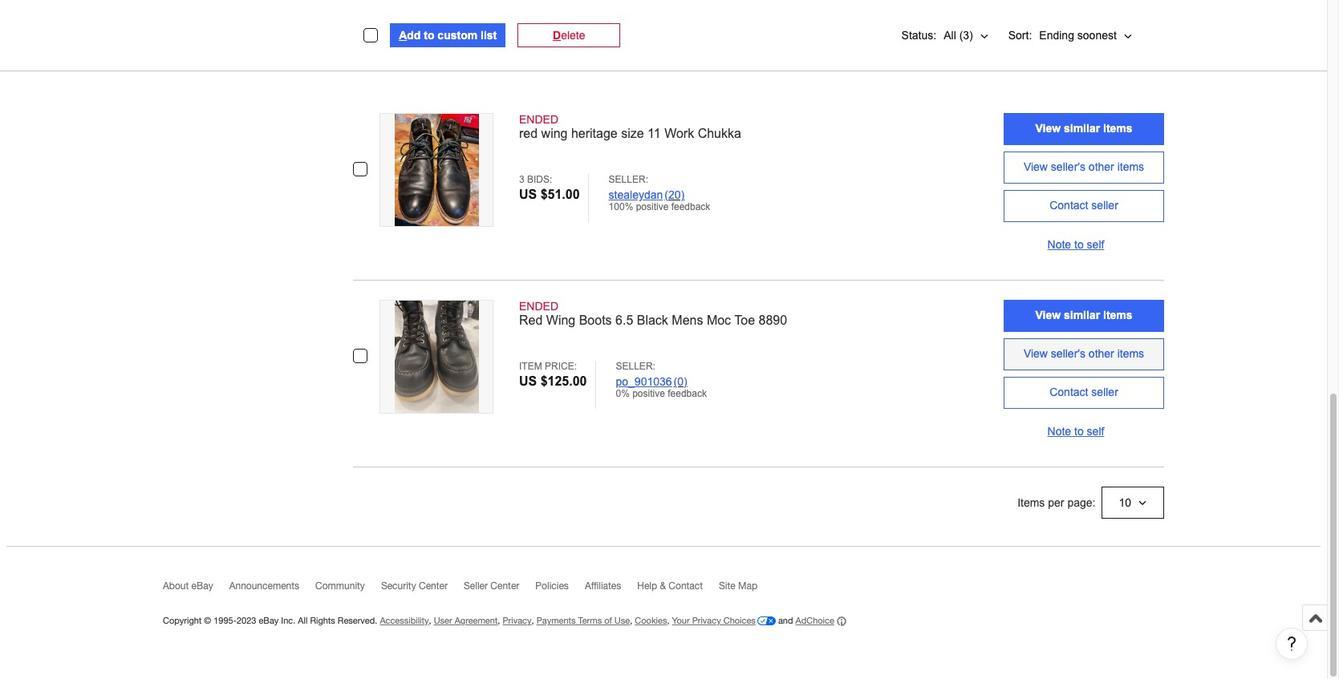 Task type: vqa. For each thing, say whether or not it's contained in the screenshot.
1st Contact seller from the bottom of the main content containing red wing heritage size 11 Work Chukka
yes



Task type: describe. For each thing, give the bounding box(es) containing it.
note to self button for red wing boots 6.5 black mens moc toe 8890
[[1004, 416, 1164, 448]]

red
[[519, 127, 538, 141]]

view for first view seller's other items link from the top
[[1024, 160, 1048, 173]]

seller right list
[[552, 23, 581, 36]]

11
[[648, 127, 661, 141]]

site map link
[[719, 581, 773, 600]]

center for seller center
[[490, 581, 519, 592]]

view for 1st view seller's other items link from the bottom of the main content containing red wing heritage size 11 work chukka
[[1024, 347, 1048, 360]]

seller with a 100% positive feedback link
[[1151, 0, 1334, 53]]

red wing heritage size 11 work chukka image
[[394, 114, 479, 226]]

2 vertical spatial contact
[[669, 581, 703, 592]]

1 shipping from the left
[[379, 7, 421, 19]]

red wing heritage size 11 work chukka link
[[519, 126, 973, 143]]

contact for red wing heritage size 11 work chukka
[[1050, 199, 1088, 212]]

seller center link
[[464, 581, 535, 600]]

terms
[[578, 616, 602, 626]]

seller for red wing boots 6.5 black mens moc toe 8890
[[1091, 386, 1118, 399]]

contact for red wing boots 6.5 black mens moc toe 8890
[[1050, 386, 1088, 399]]

community
[[315, 581, 365, 592]]

100% inside text box
[[1215, 39, 1244, 52]]

seller inside seller with a 100% positive feedback text box
[[1151, 39, 1179, 52]]

add
[[399, 29, 421, 42]]

view similar items for red wing heritage size 11 work chukka
[[1035, 122, 1132, 135]]

announcements
[[229, 581, 299, 592]]

seller inside 'seller center' 'link'
[[464, 581, 488, 592]]

seller left add
[[353, 23, 382, 36]]

policies
[[535, 581, 569, 592]]

main content containing red wing heritage size 11 work chukka
[[0, 0, 1337, 660]]

bids:
[[527, 174, 552, 186]]

4 , from the left
[[630, 616, 632, 626]]

2 , from the left
[[498, 616, 500, 626]]

2023
[[237, 616, 256, 626]]

5 watchers link
[[951, 0, 1134, 37]]

$51.00
[[540, 188, 580, 202]]

adchoice
[[796, 616, 834, 626]]

choices
[[723, 616, 756, 626]]

item price: us $125.00
[[519, 361, 587, 389]]

positive for seller: po_901036 (0) 0% positive feedback
[[632, 389, 665, 400]]

red
[[519, 314, 543, 328]]

soonest
[[1077, 29, 1117, 42]]

price:
[[545, 361, 577, 373]]

payments terms of use link
[[536, 616, 630, 626]]

wing
[[541, 127, 568, 141]]

wing
[[546, 314, 575, 328]]

ending
[[1039, 29, 1074, 42]]

with inside text box
[[1182, 39, 1202, 52]]

a inside text box
[[1205, 39, 1212, 52]]

seller's for 1st view seller's other items link from the bottom of the main content containing red wing heritage size 11 work chukka
[[1051, 347, 1085, 360]]

work
[[664, 127, 694, 141]]

add to custom list button
[[390, 23, 506, 47]]

1 privacy from the left
[[503, 616, 532, 626]]

add to custom list
[[399, 29, 497, 42]]

contact seller button for red wing heritage size 11 work chukka
[[1004, 190, 1164, 222]]

affiliates link
[[585, 581, 637, 600]]

status:
[[901, 29, 936, 42]]

accessibility link
[[380, 616, 429, 626]]

with for first free shipping text field from the right
[[584, 23, 604, 36]]

contact seller for red wing boots 6.5 black mens moc toe 8890
[[1050, 386, 1118, 399]]

red wing boots 6.5 black mens moc toe 8890 link
[[519, 313, 973, 330]]

per
[[1048, 497, 1064, 510]]

and adchoice
[[776, 616, 834, 626]]

1 vertical spatial ebay
[[259, 616, 279, 626]]

security center
[[381, 581, 448, 592]]

note to self button for red wing heritage size 11 work chukka
[[1004, 229, 1164, 261]]

1 , from the left
[[429, 616, 431, 626]]

policies link
[[535, 581, 585, 600]]

with for second free shipping text field from right
[[385, 23, 405, 36]]

1 free shipping text field from the left
[[353, 5, 421, 21]]

self for red wing heritage size 11 work chukka
[[1087, 239, 1104, 251]]

item
[[519, 361, 542, 373]]

2 view seller's other items from the top
[[1024, 347, 1144, 360]]

seller with a 100% positive feedback
[[1151, 39, 1333, 52]]

view for view similar items link corresponding to red wing boots 6.5 black mens moc toe 8890
[[1035, 309, 1061, 322]]

watchers
[[961, 23, 1009, 36]]

(0) link
[[674, 376, 687, 389]]

view similar items for red wing boots 6.5 black mens moc toe 8890
[[1035, 309, 1132, 322]]

announcements link
[[229, 581, 315, 600]]

1995-
[[214, 616, 237, 626]]

chukka
[[698, 127, 741, 141]]

use
[[614, 616, 630, 626]]

seller center
[[464, 581, 519, 592]]

about ebay
[[163, 581, 213, 592]]

sort:
[[1008, 29, 1032, 42]]

view for view similar items link related to red wing heritage size 11 work chukka
[[1035, 122, 1061, 135]]

heritage
[[571, 127, 618, 141]]

feedback for seller: stealeydan (20) 100% positive feedback
[[671, 202, 710, 213]]

list
[[481, 29, 497, 42]]

free for first free shipping text field from the right
[[552, 7, 575, 19]]

free shipping seller with a 100% positive feedback for first free shipping text field from the right
[[552, 7, 735, 36]]

note to self for red wing boots 6.5 black mens moc toe 8890
[[1047, 425, 1104, 438]]

other for 1st view seller's other items link from the bottom of the main content containing red wing heritage size 11 work chukka
[[1089, 347, 1114, 360]]

5 watchers text field
[[951, 21, 1009, 37]]

all (3) button
[[936, 19, 996, 51]]

affiliates
[[585, 581, 621, 592]]

$125.00
[[540, 375, 587, 389]]

agreement
[[455, 616, 498, 626]]

positive for seller with a 100% positive feedback
[[1247, 39, 1285, 52]]

toe
[[734, 314, 755, 328]]

ended red wing boots 6.5 black mens moc toe 8890
[[519, 300, 787, 328]]

your
[[672, 616, 690, 626]]

center for security center
[[419, 581, 448, 592]]

seller: stealeydan (20) 100% positive feedback
[[609, 174, 710, 213]]

note to self for red wing heritage size 11 work chukka
[[1047, 239, 1104, 251]]

&
[[660, 581, 666, 592]]



Task type: locate. For each thing, give the bounding box(es) containing it.
main content
[[0, 0, 1337, 660]]

1 vertical spatial seller's
[[1051, 347, 1085, 360]]

seller right soonest
[[1151, 39, 1179, 52]]

other for first view seller's other items link from the top
[[1089, 160, 1114, 173]]

ebay inside about ebay link
[[191, 581, 213, 592]]

0 horizontal spatial ebay
[[191, 581, 213, 592]]

free shipping seller with a 100% positive feedback
[[353, 7, 536, 36], [552, 7, 735, 36]]

cookies
[[635, 616, 667, 626]]

privacy down 'seller center' 'link'
[[503, 616, 532, 626]]

0 horizontal spatial seller with a 100% positive feedback text field
[[353, 21, 536, 37]]

0 vertical spatial ended
[[519, 113, 558, 126]]

help & contact
[[637, 581, 703, 592]]

1 horizontal spatial shipping
[[579, 7, 620, 19]]

2 vertical spatial to
[[1074, 425, 1084, 438]]

1 seller from the top
[[1091, 199, 1118, 212]]

copyright © 1995-2023 ebay inc. all rights reserved. accessibility , user agreement , privacy , payments terms of use , cookies , your privacy choices
[[163, 616, 756, 626]]

help
[[637, 581, 657, 592]]

1 horizontal spatial privacy
[[692, 616, 721, 626]]

po_901036
[[616, 376, 672, 389]]

5 , from the left
[[667, 616, 670, 626]]

1 horizontal spatial a
[[607, 23, 614, 36]]

1 horizontal spatial all
[[944, 29, 956, 42]]

2 seller with a 100% positive feedback text field from the left
[[552, 21, 735, 37]]

seller with a 100% positive feedback text field for second free shipping text field from right
[[353, 21, 536, 37]]

2 similar from the top
[[1064, 309, 1100, 322]]

seller
[[1091, 199, 1118, 212], [1091, 386, 1118, 399]]

1 horizontal spatial free shipping text field
[[552, 5, 620, 21]]

self for red wing boots 6.5 black mens moc toe 8890
[[1087, 425, 1104, 438]]

0%
[[616, 389, 630, 400]]

3 bids: us $51.00
[[519, 174, 580, 202]]

(20)
[[665, 189, 685, 202]]

0 horizontal spatial with
[[385, 23, 405, 36]]

1 vertical spatial note to self
[[1047, 425, 1104, 438]]

us for us $125.00
[[519, 375, 537, 389]]

site map
[[719, 581, 757, 592]]

0 vertical spatial note
[[1047, 239, 1071, 251]]

2 free shipping text field from the left
[[552, 5, 620, 21]]

and
[[778, 616, 793, 626]]

2 view similar items from the top
[[1035, 309, 1132, 322]]

your privacy choices link
[[672, 616, 776, 626]]

seller with a 100% positive feedback text field for first free shipping text field from the right
[[552, 21, 735, 37]]

1 view similar items link from the top
[[1004, 113, 1164, 145]]

view seller's other items link
[[1004, 152, 1164, 184], [1004, 339, 1164, 371]]

free for second free shipping text field from right
[[353, 7, 376, 19]]

adchoice link
[[796, 616, 846, 627]]

2 us from the top
[[519, 375, 537, 389]]

1 vertical spatial seller
[[1091, 386, 1118, 399]]

similar for red wing boots 6.5 black mens moc toe 8890
[[1064, 309, 1100, 322]]

ended for red
[[519, 113, 558, 126]]

privacy right the your
[[692, 616, 721, 626]]

1 us from the top
[[519, 188, 537, 202]]

6.5
[[615, 314, 633, 328]]

0 horizontal spatial free shipping text field
[[353, 5, 421, 21]]

help & contact link
[[637, 581, 719, 600]]

1 free shipping seller with a 100% positive feedback from the left
[[353, 7, 536, 36]]

1 vertical spatial view seller's other items link
[[1004, 339, 1164, 371]]

payments
[[536, 616, 576, 626]]

2 shipping from the left
[[579, 7, 620, 19]]

3
[[519, 174, 524, 186]]

stealeydan link
[[609, 189, 663, 202]]

to inside button
[[424, 29, 434, 42]]

all right inc.
[[298, 616, 308, 626]]

(20) link
[[665, 189, 685, 202]]

inc.
[[281, 616, 295, 626]]

positive for seller: stealeydan (20) 100% positive feedback
[[636, 202, 669, 213]]

ended inside ended red wing boots 6.5 black mens moc toe 8890
[[519, 300, 558, 313]]

contact seller for red wing heritage size 11 work chukka
[[1050, 199, 1118, 212]]

1 vertical spatial similar
[[1064, 309, 1100, 322]]

reserved.
[[338, 616, 377, 626]]

free shipping seller with a 100% positive feedback for second free shipping text field from right
[[353, 7, 536, 36]]

0 vertical spatial seller:
[[609, 174, 648, 186]]

1 center from the left
[[419, 581, 448, 592]]

1 note to self button from the top
[[1004, 229, 1164, 261]]

stealeydan
[[609, 189, 663, 202]]

contact seller
[[1050, 199, 1118, 212], [1050, 386, 1118, 399]]

1 vertical spatial contact
[[1050, 386, 1088, 399]]

0 horizontal spatial privacy
[[503, 616, 532, 626]]

1 similar from the top
[[1064, 122, 1100, 135]]

a for first free shipping text field from the right
[[607, 23, 614, 36]]

2 ended from the top
[[519, 300, 558, 313]]

1 vertical spatial view similar items link
[[1004, 300, 1164, 332]]

1 free from the left
[[353, 7, 376, 19]]

copyright
[[163, 616, 202, 626]]

note
[[1047, 239, 1071, 251], [1047, 425, 1071, 438]]

1 vertical spatial note
[[1047, 425, 1071, 438]]

seller:
[[609, 174, 648, 186], [616, 361, 655, 373]]

, left the your
[[667, 616, 670, 626]]

0 vertical spatial other
[[1089, 160, 1114, 173]]

free
[[353, 7, 376, 19], [552, 7, 575, 19]]

custom
[[438, 29, 477, 42]]

1 vertical spatial all
[[298, 616, 308, 626]]

1 contact seller button from the top
[[1004, 190, 1164, 222]]

1 self from the top
[[1087, 239, 1104, 251]]

us for us $51.00
[[519, 188, 537, 202]]

3 , from the left
[[532, 616, 534, 626]]

view similar items link
[[1004, 113, 1164, 145], [1004, 300, 1164, 332]]

0 horizontal spatial all
[[298, 616, 308, 626]]

2 free from the left
[[552, 7, 575, 19]]

1 view similar items from the top
[[1035, 122, 1132, 135]]

0 vertical spatial view seller's other items link
[[1004, 152, 1164, 184]]

seller up agreement
[[464, 581, 488, 592]]

free shipping text field up the delete button
[[552, 5, 620, 21]]

0 vertical spatial view similar items link
[[1004, 113, 1164, 145]]

feedback for seller with a 100% positive feedback
[[1288, 39, 1333, 52]]

status: all (3)
[[901, 29, 973, 42]]

1 vertical spatial note to self button
[[1004, 416, 1164, 448]]

shipping up add
[[379, 7, 421, 19]]

2 horizontal spatial with
[[1182, 39, 1202, 52]]

1 vertical spatial seller:
[[616, 361, 655, 373]]

us inside item price: us $125.00
[[519, 375, 537, 389]]

(3)
[[959, 29, 973, 42]]

help, opens dialogs image
[[1284, 636, 1300, 652]]

0 vertical spatial note to self button
[[1004, 229, 1164, 261]]

1 vertical spatial to
[[1074, 239, 1084, 251]]

center right security
[[419, 581, 448, 592]]

note to self button
[[1004, 229, 1164, 261], [1004, 416, 1164, 448]]

1 horizontal spatial free shipping seller with a 100% positive feedback
[[552, 7, 735, 36]]

, left cookies link
[[630, 616, 632, 626]]

user agreement link
[[434, 616, 498, 626]]

positive inside text box
[[1247, 39, 1285, 52]]

0 horizontal spatial free shipping seller with a 100% positive feedback
[[353, 7, 536, 36]]

cookies link
[[635, 616, 667, 626]]

1 vertical spatial other
[[1089, 347, 1114, 360]]

us down "item"
[[519, 375, 537, 389]]

, left payments
[[532, 616, 534, 626]]

1 note to self from the top
[[1047, 239, 1104, 251]]

about
[[163, 581, 189, 592]]

shipping up the delete button
[[579, 7, 620, 19]]

2 seller from the top
[[1091, 386, 1118, 399]]

all inside main content
[[944, 29, 956, 42]]

red wing boots 6.5 black mens moc toe 8890 image
[[394, 301, 479, 413]]

5
[[951, 23, 957, 36]]

feedback for seller: po_901036 (0) 0% positive feedback
[[668, 389, 707, 400]]

0 horizontal spatial shipping
[[379, 7, 421, 19]]

1 horizontal spatial ebay
[[259, 616, 279, 626]]

100% inside seller: stealeydan (20) 100% positive feedback
[[609, 202, 633, 213]]

security center link
[[381, 581, 464, 600]]

1 horizontal spatial center
[[490, 581, 519, 592]]

0 vertical spatial contact
[[1050, 199, 1088, 212]]

1 view seller's other items link from the top
[[1004, 152, 1164, 184]]

seller: for size
[[609, 174, 648, 186]]

boots
[[579, 314, 612, 328]]

center up privacy link
[[490, 581, 519, 592]]

2 note to self from the top
[[1047, 425, 1104, 438]]

similar
[[1064, 122, 1100, 135], [1064, 309, 1100, 322]]

view seller's other items
[[1024, 160, 1144, 173], [1024, 347, 1144, 360]]

2 contact seller from the top
[[1050, 386, 1118, 399]]

positive inside seller: stealeydan (20) 100% positive feedback
[[636, 202, 669, 213]]

mens
[[672, 314, 703, 328]]

privacy link
[[503, 616, 532, 626]]

10
[[1119, 497, 1131, 510]]

note for red wing heritage size 11 work chukka
[[1047, 239, 1071, 251]]

seller: inside seller: stealeydan (20) 100% positive feedback
[[609, 174, 648, 186]]

1 view seller's other items from the top
[[1024, 160, 1144, 173]]

0 vertical spatial contact seller
[[1050, 199, 1118, 212]]

seller's
[[1051, 160, 1085, 173], [1051, 347, 1085, 360]]

ebay left inc.
[[259, 616, 279, 626]]

2 center from the left
[[490, 581, 519, 592]]

0 horizontal spatial center
[[419, 581, 448, 592]]

2 privacy from the left
[[692, 616, 721, 626]]

(0)
[[674, 376, 687, 389]]

center inside 'link'
[[490, 581, 519, 592]]

1 seller's from the top
[[1051, 160, 1085, 173]]

contact
[[1050, 199, 1088, 212], [1050, 386, 1088, 399], [669, 581, 703, 592]]

delete
[[553, 29, 585, 42]]

delete button
[[518, 23, 620, 47]]

ended for red
[[519, 300, 558, 313]]

1 horizontal spatial free
[[552, 7, 575, 19]]

1 vertical spatial view similar items
[[1035, 309, 1132, 322]]

accessibility
[[380, 616, 429, 626]]

seller for red wing heritage size 11 work chukka
[[1091, 199, 1118, 212]]

2 other from the top
[[1089, 347, 1114, 360]]

0 vertical spatial to
[[424, 29, 434, 42]]

site
[[719, 581, 735, 592]]

us down 3
[[519, 188, 537, 202]]

10 button
[[1102, 487, 1164, 519]]

ended red wing heritage size 11 work chukka
[[519, 113, 741, 141]]

contact seller button
[[1004, 190, 1164, 222], [1004, 377, 1164, 409]]

ended inside ended red wing heritage size 11 work chukka
[[519, 113, 558, 126]]

0 vertical spatial view similar items
[[1035, 122, 1132, 135]]

1 vertical spatial us
[[519, 375, 537, 389]]

None text field
[[752, 21, 935, 53]]

2 seller's from the top
[[1051, 347, 1085, 360]]

1 vertical spatial contact seller
[[1050, 386, 1118, 399]]

seller: for 6.5
[[616, 361, 655, 373]]

a for second free shipping text field from right
[[408, 23, 414, 36]]

contact seller button for red wing boots 6.5 black mens moc toe 8890
[[1004, 377, 1164, 409]]

self
[[1087, 239, 1104, 251], [1087, 425, 1104, 438]]

2 view similar items link from the top
[[1004, 300, 1164, 332]]

positive
[[449, 23, 487, 36], [649, 23, 687, 36], [1247, 39, 1285, 52], [636, 202, 669, 213], [632, 389, 665, 400]]

free shipping text field up add
[[353, 5, 421, 21]]

0 vertical spatial contact seller button
[[1004, 190, 1164, 222]]

seller's for first view seller's other items link from the top
[[1051, 160, 1085, 173]]

other
[[1089, 160, 1114, 173], [1089, 347, 1114, 360]]

1 vertical spatial self
[[1087, 425, 1104, 438]]

0 vertical spatial ebay
[[191, 581, 213, 592]]

2 self from the top
[[1087, 425, 1104, 438]]

Seller with a 100% positive feedback text field
[[1151, 37, 1333, 53]]

of
[[604, 616, 612, 626]]

1 note from the top
[[1047, 239, 1071, 251]]

0 horizontal spatial free
[[353, 7, 376, 19]]

all left (3)
[[944, 29, 956, 42]]

0 vertical spatial note to self
[[1047, 239, 1104, 251]]

rights
[[310, 616, 335, 626]]

to for red wing boots 6.5 black mens moc toe 8890
[[1074, 425, 1084, 438]]

0 horizontal spatial a
[[408, 23, 414, 36]]

security
[[381, 581, 416, 592]]

seller: po_901036 (0) 0% positive feedback
[[616, 361, 707, 400]]

sort: ending soonest
[[1008, 29, 1117, 42]]

view similar items link for red wing boots 6.5 black mens moc toe 8890
[[1004, 300, 1164, 332]]

1 vertical spatial ended
[[519, 300, 558, 313]]

2 contact seller button from the top
[[1004, 377, 1164, 409]]

note for red wing boots 6.5 black mens moc toe 8890
[[1047, 425, 1071, 438]]

0 vertical spatial all
[[944, 29, 956, 42]]

1 contact seller from the top
[[1050, 199, 1118, 212]]

8890
[[759, 314, 787, 328]]

Free shipping text field
[[353, 5, 421, 21], [552, 5, 620, 21]]

0 vertical spatial similar
[[1064, 122, 1100, 135]]

2 horizontal spatial a
[[1205, 39, 1212, 52]]

positive inside seller: po_901036 (0) 0% positive feedback
[[632, 389, 665, 400]]

©
[[204, 616, 211, 626]]

size
[[621, 127, 644, 141]]

2 view seller's other items link from the top
[[1004, 339, 1164, 371]]

black
[[637, 314, 668, 328]]

1 ended from the top
[[519, 113, 558, 126]]

all
[[944, 29, 956, 42], [298, 616, 308, 626]]

items
[[1017, 497, 1045, 510]]

similar for red wing heritage size 11 work chukka
[[1064, 122, 1100, 135]]

to for red wing heritage size 11 work chukka
[[1074, 239, 1084, 251]]

, left user
[[429, 616, 431, 626]]

ended
[[519, 113, 558, 126], [519, 300, 558, 313]]

1 horizontal spatial with
[[584, 23, 604, 36]]

Seller with a 100% positive feedback text field
[[353, 21, 536, 37], [552, 21, 735, 37]]

user
[[434, 616, 452, 626]]

seller: inside seller: po_901036 (0) 0% positive feedback
[[616, 361, 655, 373]]

0 vertical spatial us
[[519, 188, 537, 202]]

0 vertical spatial view seller's other items
[[1024, 160, 1144, 173]]

1 vertical spatial contact seller button
[[1004, 377, 1164, 409]]

items
[[1103, 122, 1132, 135], [1117, 160, 1144, 173], [1103, 309, 1132, 322], [1117, 347, 1144, 360]]

note to self
[[1047, 239, 1104, 251], [1047, 425, 1104, 438]]

us inside 3 bids: us $51.00
[[519, 188, 537, 202]]

feedback inside seller: stealeydan (20) 100% positive feedback
[[671, 202, 710, 213]]

feedback inside text box
[[1288, 39, 1333, 52]]

, left privacy link
[[498, 616, 500, 626]]

0 vertical spatial seller
[[1091, 199, 1118, 212]]

2 note to self button from the top
[[1004, 416, 1164, 448]]

ebay right about
[[191, 581, 213, 592]]

seller: up po_901036
[[616, 361, 655, 373]]

2 note from the top
[[1047, 425, 1071, 438]]

feedback inside seller: po_901036 (0) 0% positive feedback
[[668, 389, 707, 400]]

1 horizontal spatial seller with a 100% positive feedback text field
[[552, 21, 735, 37]]

seller: up 'stealeydan' link
[[609, 174, 648, 186]]

1 vertical spatial view seller's other items
[[1024, 347, 1144, 360]]

1 other from the top
[[1089, 160, 1114, 173]]

view similar items link for red wing heritage size 11 work chukka
[[1004, 113, 1164, 145]]

a
[[408, 23, 414, 36], [607, 23, 614, 36], [1205, 39, 1212, 52]]

0 vertical spatial seller's
[[1051, 160, 1085, 173]]

1 seller with a 100% positive feedback text field from the left
[[353, 21, 536, 37]]

0 vertical spatial self
[[1087, 239, 1104, 251]]

2 free shipping seller with a 100% positive feedback from the left
[[552, 7, 735, 36]]



